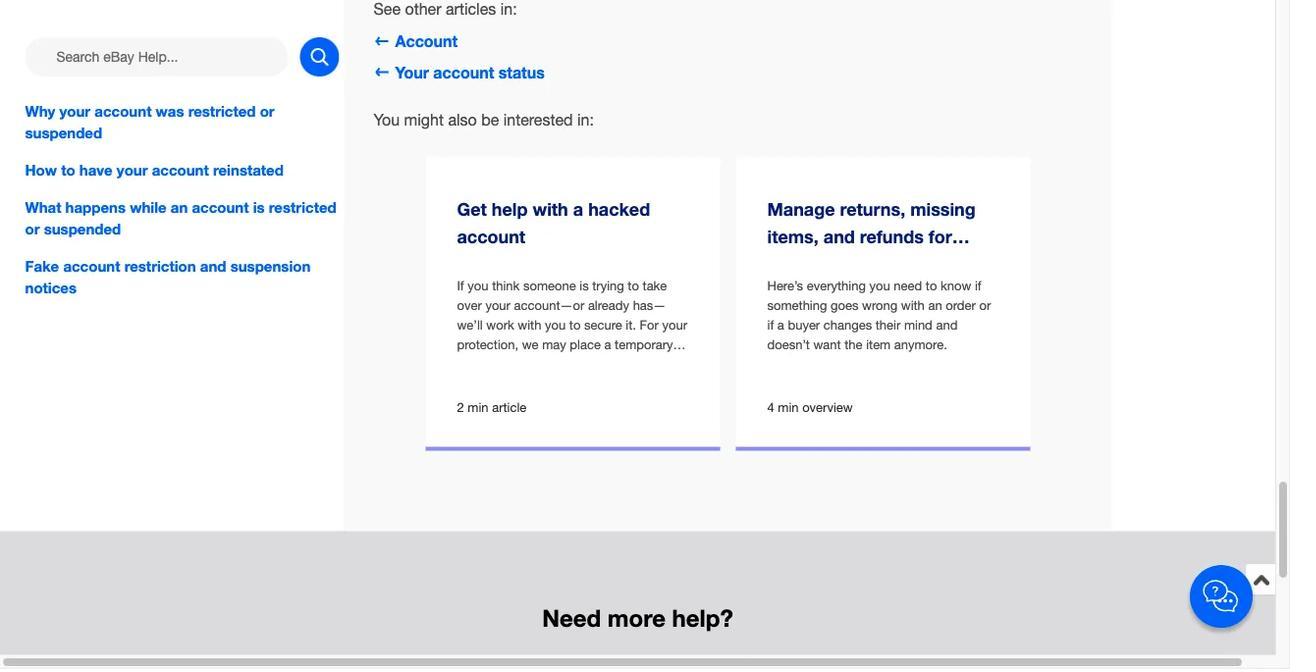 Task type: locate. For each thing, give the bounding box(es) containing it.
4 min overview
[[768, 400, 853, 415]]

your
[[395, 63, 429, 81]]

an inside "manage returns, missing items, and refunds for sellers here's everything you need to know if something goes wrong with an order or if a buyer changes their mind and doesn't want the item anymore."
[[929, 298, 943, 313]]

a left hacked
[[573, 199, 584, 220]]

here's
[[768, 279, 804, 294]]

2 vertical spatial with
[[518, 318, 542, 333]]

0 horizontal spatial is
[[253, 199, 265, 216]]

restricted inside why your account was restricted or suspended
[[188, 102, 256, 120]]

suspended
[[25, 124, 102, 141], [44, 220, 121, 238]]

items,
[[768, 226, 819, 247]]

suspended inside why your account was restricted or suspended
[[25, 124, 102, 141]]

account left was
[[95, 102, 152, 120]]

account inside what happens while an account is restricted or suspended
[[192, 199, 249, 216]]

2 vertical spatial a
[[605, 337, 611, 353]]

refunds
[[860, 226, 924, 247]]

1 vertical spatial and
[[200, 258, 226, 275]]

suspended down why
[[25, 124, 102, 141]]

restricted
[[188, 102, 256, 120], [269, 199, 337, 216]]

your inside why your account was restricted or suspended
[[59, 102, 91, 120]]

min
[[468, 400, 489, 415], [778, 400, 799, 415]]

your right on at bottom
[[504, 357, 529, 372]]

suspended down happens
[[44, 220, 121, 238]]

or inside what happens while an account is restricted or suspended
[[25, 220, 40, 238]]

with right help
[[533, 199, 569, 220]]

you right if
[[468, 279, 489, 294]]

everything
[[807, 279, 866, 294]]

if up "order or"
[[975, 279, 982, 294]]

and down returns,
[[824, 226, 855, 247]]

returns,
[[840, 199, 906, 220]]

1 min from the left
[[468, 400, 489, 415]]

1 vertical spatial an
[[929, 298, 943, 313]]

1 horizontal spatial and
[[824, 226, 855, 247]]

a
[[573, 199, 584, 220], [778, 318, 785, 333], [605, 337, 611, 353]]

0 horizontal spatial you
[[468, 279, 489, 294]]

mind
[[905, 318, 933, 333]]

to left take
[[628, 279, 639, 294]]

1 horizontal spatial min
[[778, 400, 799, 415]]

over
[[457, 298, 482, 313]]

restriction
[[124, 258, 196, 275]]

changes
[[824, 318, 872, 333]]

0 horizontal spatial or
[[25, 220, 40, 238]]

need
[[542, 604, 601, 632]]

0 horizontal spatial restricted
[[188, 102, 256, 120]]

know
[[941, 279, 972, 294]]

is down reinstated
[[253, 199, 265, 216]]

0 vertical spatial with
[[533, 199, 569, 220]]

0 horizontal spatial an
[[171, 199, 188, 216]]

0 vertical spatial restricted
[[188, 102, 256, 120]]

1 horizontal spatial is
[[580, 279, 589, 294]]

an up mind on the top
[[929, 298, 943, 313]]

with down need
[[901, 298, 925, 313]]

may
[[542, 337, 567, 353]]

if you think someone is trying to take over your account—or already has— we'll work with you to secure it. for your protection, we may place a temporary hold on your account.
[[457, 279, 688, 372]]

item
[[867, 337, 891, 353]]

reinstated
[[213, 161, 284, 179]]

need more help?
[[542, 604, 734, 632]]

0 horizontal spatial if
[[768, 318, 774, 333]]

happens
[[65, 199, 126, 216]]

it.
[[626, 318, 636, 333]]

we'll
[[457, 318, 483, 333]]

if up doesn't on the right of the page
[[768, 318, 774, 333]]

an right the while
[[171, 199, 188, 216]]

0 vertical spatial suspended
[[25, 124, 102, 141]]

their
[[876, 318, 901, 333]]

to right need
[[926, 279, 937, 294]]

buyer
[[788, 318, 820, 333]]

anymore.
[[895, 337, 948, 353]]

be
[[481, 111, 499, 129]]

why
[[25, 102, 55, 120]]

and inside fake account restriction and suspension notices
[[200, 258, 226, 275]]

place
[[570, 337, 601, 353]]

something
[[768, 298, 827, 313]]

account up also
[[433, 63, 494, 81]]

2 horizontal spatial and
[[937, 318, 958, 333]]

you
[[374, 111, 400, 129]]

account inside fake account restriction and suspension notices
[[63, 258, 120, 275]]

account
[[433, 63, 494, 81], [95, 102, 152, 120], [152, 161, 209, 179], [192, 199, 249, 216], [457, 226, 526, 247], [63, 258, 120, 275]]

1 vertical spatial or
[[25, 220, 40, 238]]

an inside what happens while an account is restricted or suspended
[[171, 199, 188, 216]]

a inside the get help with a hacked account
[[573, 199, 584, 220]]

an
[[171, 199, 188, 216], [929, 298, 943, 313]]

2 min article
[[457, 400, 527, 415]]

your right why
[[59, 102, 91, 120]]

is
[[253, 199, 265, 216], [580, 279, 589, 294]]

a down secure
[[605, 337, 611, 353]]

0 vertical spatial if
[[975, 279, 982, 294]]

interested
[[504, 111, 573, 129]]

2 horizontal spatial a
[[778, 318, 785, 333]]

and right 'restriction'
[[200, 258, 226, 275]]

4
[[768, 400, 775, 415]]

account down reinstated
[[192, 199, 249, 216]]

for
[[929, 226, 953, 247]]

with
[[533, 199, 569, 220], [901, 298, 925, 313], [518, 318, 542, 333]]

work
[[487, 318, 514, 333]]

someone
[[523, 279, 576, 294]]

you
[[468, 279, 489, 294], [870, 279, 891, 294], [545, 318, 566, 333]]

account down help
[[457, 226, 526, 247]]

account up notices at the left top
[[63, 258, 120, 275]]

and
[[824, 226, 855, 247], [200, 258, 226, 275], [937, 318, 958, 333]]

you up wrong
[[870, 279, 891, 294]]

account link
[[374, 32, 458, 50]]

0 vertical spatial an
[[171, 199, 188, 216]]

2 vertical spatial and
[[937, 318, 958, 333]]

1 vertical spatial with
[[901, 298, 925, 313]]

is left trying
[[580, 279, 589, 294]]

doesn't
[[768, 337, 810, 353]]

min right 2
[[468, 400, 489, 415]]

and right mind on the top
[[937, 318, 958, 333]]

1 vertical spatial suspended
[[44, 220, 121, 238]]

you might also be interested in:
[[374, 111, 594, 129]]

how
[[25, 161, 57, 179]]

2 horizontal spatial you
[[870, 279, 891, 294]]

with up we
[[518, 318, 542, 333]]

or
[[260, 102, 275, 120], [25, 220, 40, 238]]

0 vertical spatial is
[[253, 199, 265, 216]]

think
[[492, 279, 520, 294]]

manage
[[768, 199, 835, 220]]

1 horizontal spatial a
[[605, 337, 611, 353]]

0 vertical spatial a
[[573, 199, 584, 220]]

restricted inside what happens while an account is restricted or suspended
[[269, 199, 337, 216]]

or down what at the top left of the page
[[25, 220, 40, 238]]

1 vertical spatial is
[[580, 279, 589, 294]]

min right 4
[[778, 400, 799, 415]]

0 horizontal spatial and
[[200, 258, 226, 275]]

trying
[[593, 279, 624, 294]]

on
[[486, 357, 500, 372]]

Search eBay Help... text field
[[25, 37, 288, 77]]

0 horizontal spatial min
[[468, 400, 489, 415]]

account inside why your account was restricted or suspended
[[95, 102, 152, 120]]

with inside if you think someone is trying to take over your account—or already has— we'll work with you to secure it. for your protection, we may place a temporary hold on your account.
[[518, 318, 542, 333]]

you up may
[[545, 318, 566, 333]]

for
[[640, 318, 659, 333]]

sellers
[[768, 254, 823, 275]]

1 horizontal spatial or
[[260, 102, 275, 120]]

restricted down reinstated
[[269, 199, 337, 216]]

0 vertical spatial or
[[260, 102, 275, 120]]

if
[[975, 279, 982, 294], [768, 318, 774, 333]]

1 horizontal spatial restricted
[[269, 199, 337, 216]]

your
[[59, 102, 91, 120], [117, 161, 148, 179], [486, 298, 511, 313], [662, 318, 688, 333], [504, 357, 529, 372]]

2 min from the left
[[778, 400, 799, 415]]

0 horizontal spatial a
[[573, 199, 584, 220]]

want
[[814, 337, 841, 353]]

status
[[499, 63, 545, 81]]

1 horizontal spatial an
[[929, 298, 943, 313]]

1 vertical spatial restricted
[[269, 199, 337, 216]]

hold
[[457, 357, 482, 372]]

why your account was restricted or suspended
[[25, 102, 275, 141]]

1 vertical spatial a
[[778, 318, 785, 333]]

account.
[[532, 357, 582, 372]]

a inside if you think someone is trying to take over your account—or already has— we'll work with you to secure it. for your protection, we may place a temporary hold on your account.
[[605, 337, 611, 353]]

with inside the get help with a hacked account
[[533, 199, 569, 220]]

to
[[61, 161, 75, 179], [628, 279, 639, 294], [926, 279, 937, 294], [570, 318, 581, 333]]

restricted right was
[[188, 102, 256, 120]]

account up what happens while an account is restricted or suspended
[[152, 161, 209, 179]]

a up doesn't on the right of the page
[[778, 318, 785, 333]]

or up reinstated
[[260, 102, 275, 120]]



Task type: describe. For each thing, give the bounding box(es) containing it.
1 horizontal spatial if
[[975, 279, 982, 294]]

to right how
[[61, 161, 75, 179]]

your account status
[[395, 63, 545, 81]]

you inside "manage returns, missing items, and refunds for sellers here's everything you need to know if something goes wrong with an order or if a buyer changes their mind and doesn't want the item anymore."
[[870, 279, 891, 294]]

suspension
[[231, 258, 311, 275]]

0 vertical spatial and
[[824, 226, 855, 247]]

your right have
[[117, 161, 148, 179]]

or inside why your account was restricted or suspended
[[260, 102, 275, 120]]

is inside what happens while an account is restricted or suspended
[[253, 199, 265, 216]]

min for get help with a hacked account
[[468, 400, 489, 415]]

suspended inside what happens while an account is restricted or suspended
[[44, 220, 121, 238]]

your account status link
[[374, 63, 545, 81]]

with inside "manage returns, missing items, and refunds for sellers here's everything you need to know if something goes wrong with an order or if a buyer changes their mind and doesn't want the item anymore."
[[901, 298, 925, 313]]

get
[[457, 199, 487, 220]]

while
[[130, 199, 167, 216]]

what
[[25, 199, 61, 216]]

a inside "manage returns, missing items, and refunds for sellers here's everything you need to know if something goes wrong with an order or if a buyer changes their mind and doesn't want the item anymore."
[[778, 318, 785, 333]]

your right for
[[662, 318, 688, 333]]

we
[[522, 337, 539, 353]]

wrong
[[862, 298, 898, 313]]

article
[[492, 400, 527, 415]]

help?
[[672, 604, 734, 632]]

how to have your account reinstated
[[25, 161, 284, 179]]

already
[[588, 298, 630, 313]]

take
[[643, 279, 667, 294]]

overview
[[803, 400, 853, 415]]

goes
[[831, 298, 859, 313]]

the
[[845, 337, 863, 353]]

what happens while an account is restricted or suspended
[[25, 199, 337, 238]]

secure
[[584, 318, 623, 333]]

in:
[[578, 111, 594, 129]]

1 horizontal spatial you
[[545, 318, 566, 333]]

order or
[[946, 298, 991, 313]]

2
[[457, 400, 464, 415]]

your up work
[[486, 298, 511, 313]]

fake account restriction and suspension notices link
[[25, 256, 339, 299]]

protection,
[[457, 337, 519, 353]]

notices
[[25, 279, 77, 297]]

what happens while an account is restricted or suspended link
[[25, 197, 339, 240]]

fake account restriction and suspension notices
[[25, 258, 311, 297]]

hacked
[[588, 199, 650, 220]]

manage returns, missing items, and refunds for sellers here's everything you need to know if something goes wrong with an order or if a buyer changes their mind and doesn't want the item anymore.
[[768, 199, 991, 353]]

account—or
[[514, 298, 585, 313]]

might
[[404, 111, 444, 129]]

account
[[395, 32, 458, 50]]

to up the place
[[570, 318, 581, 333]]

help
[[492, 199, 528, 220]]

fake
[[25, 258, 59, 275]]

temporary
[[615, 337, 673, 353]]

is inside if you think someone is trying to take over your account—or already has— we'll work with you to secure it. for your protection, we may place a temporary hold on your account.
[[580, 279, 589, 294]]

account inside the get help with a hacked account
[[457, 226, 526, 247]]

to inside "manage returns, missing items, and refunds for sellers here's everything you need to know if something goes wrong with an order or if a buyer changes their mind and doesn't want the item anymore."
[[926, 279, 937, 294]]

min for manage returns, missing items, and refunds for sellers
[[778, 400, 799, 415]]

also
[[448, 111, 477, 129]]

have
[[79, 161, 113, 179]]

how to have your account reinstated link
[[25, 159, 339, 181]]

1 vertical spatial if
[[768, 318, 774, 333]]

missing
[[911, 199, 976, 220]]

get help with a hacked account
[[457, 199, 650, 247]]

need
[[894, 279, 923, 294]]

why your account was restricted or suspended link
[[25, 100, 339, 144]]

if
[[457, 279, 464, 294]]

has—
[[633, 298, 666, 313]]

was
[[156, 102, 184, 120]]

more
[[608, 604, 666, 632]]



Task type: vqa. For each thing, say whether or not it's contained in the screenshot.
How
yes



